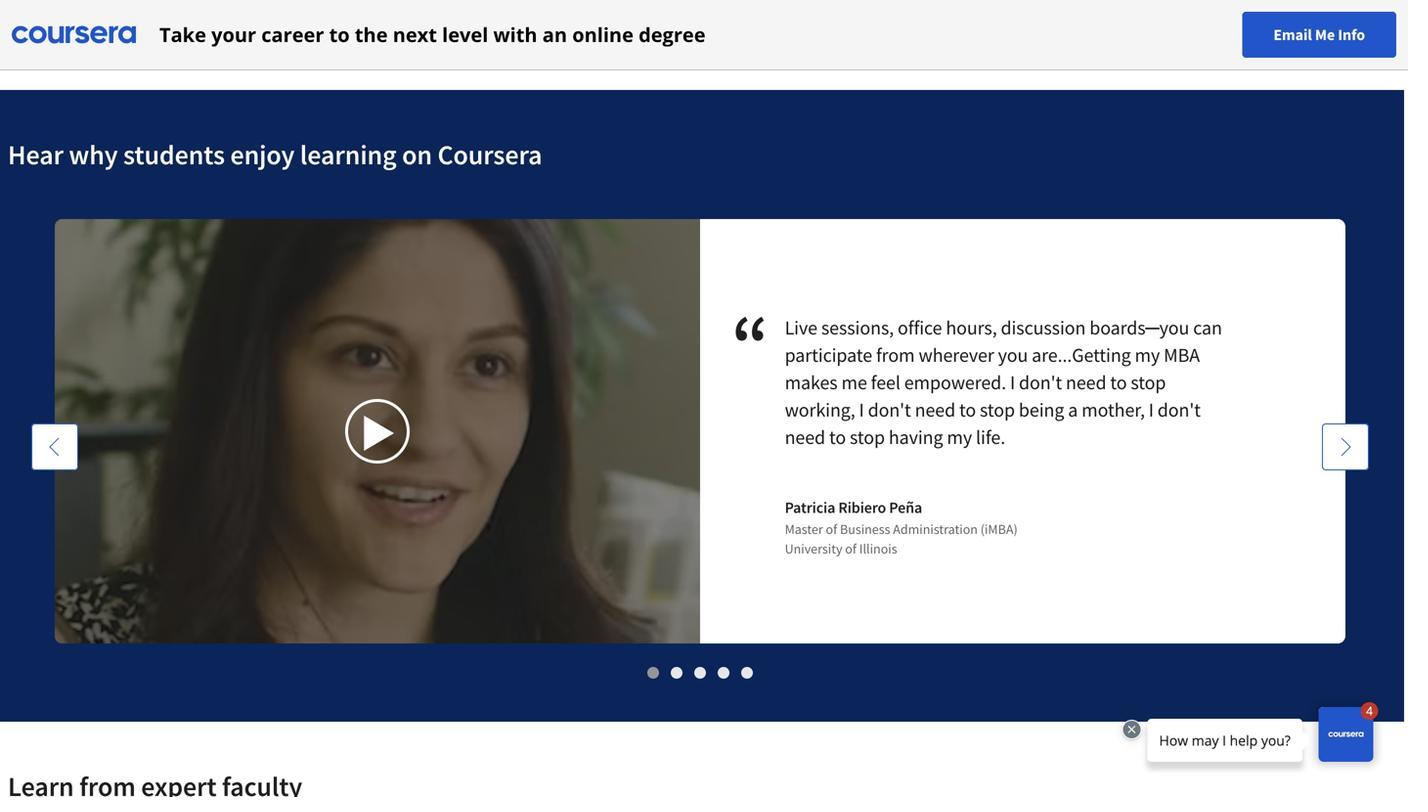 Task type: vqa. For each thing, say whether or not it's contained in the screenshot.
My Learning link
no



Task type: describe. For each thing, give the bounding box(es) containing it.
illinois
[[859, 540, 897, 557]]

1 horizontal spatial don't
[[1019, 370, 1062, 395]]

previous testimonial element
[[31, 423, 78, 797]]

feel
[[871, 370, 901, 395]]

to down empowered. at the right
[[959, 398, 976, 422]]

your
[[211, 21, 256, 48]]

1 horizontal spatial stop
[[980, 398, 1015, 422]]

you
[[998, 343, 1028, 367]]

1 horizontal spatial i
[[1010, 370, 1015, 395]]

slides element
[[8, 662, 1393, 683]]

with
[[493, 21, 537, 48]]

students
[[123, 137, 225, 172]]

the
[[355, 21, 388, 48]]

enjoy
[[230, 137, 295, 172]]

live sessions, office hours, discussion boards─you can participate from wherever you are...getting my mba makes me feel empowered. i don't need to stop working, i don't need to stop being a mother, i don't need to stop having my life.
[[785, 315, 1222, 449]]

mother,
[[1082, 398, 1145, 422]]

having
[[889, 425, 943, 449]]

wherever
[[919, 343, 994, 367]]

business
[[840, 520, 890, 538]]

filled play image
[[362, 416, 397, 451]]

1 vertical spatial need
[[915, 398, 956, 422]]

email
[[1274, 25, 1312, 44]]

patricia ribiero peña master of business administration (imba) university of illinois
[[785, 498, 1018, 557]]

boards─you
[[1090, 315, 1189, 340]]

an
[[543, 21, 567, 48]]

0 horizontal spatial don't
[[868, 398, 911, 422]]

on
[[402, 137, 432, 172]]

performance based admissions image
[[54, 0, 470, 43]]

degree
[[639, 21, 706, 48]]

administration
[[893, 520, 978, 538]]

career
[[261, 21, 324, 48]]

participate
[[785, 343, 872, 367]]

hear why students enjoy learning on coursera
[[8, 137, 542, 172]]

patricia
[[785, 498, 835, 517]]

can
[[1193, 315, 1222, 340]]

1 horizontal spatial my
[[1135, 343, 1160, 367]]



Task type: locate. For each thing, give the bounding box(es) containing it.
0 horizontal spatial my
[[947, 425, 972, 449]]

level
[[442, 21, 488, 48]]

from
[[876, 343, 915, 367]]

take your career to the next level with an online degree
[[159, 21, 706, 48]]

0 horizontal spatial need
[[785, 425, 825, 449]]

hear
[[8, 137, 63, 172]]

"
[[731, 294, 785, 392]]

2 horizontal spatial don't
[[1158, 398, 1201, 422]]

0 vertical spatial of
[[826, 520, 837, 538]]

are...getting
[[1032, 343, 1131, 367]]

0 horizontal spatial stop
[[850, 425, 885, 449]]

live
[[785, 315, 818, 340]]

of up university
[[826, 520, 837, 538]]

my left life.
[[947, 425, 972, 449]]

email me info
[[1274, 25, 1365, 44]]

need down are...getting
[[1066, 370, 1107, 395]]

learning
[[300, 137, 397, 172]]

empowered.
[[904, 370, 1006, 395]]

don't down mba
[[1158, 398, 1201, 422]]

1 horizontal spatial need
[[915, 398, 956, 422]]

stop down mba
[[1131, 370, 1166, 395]]

my down boards─you on the right top
[[1135, 343, 1160, 367]]

i right mother,
[[1149, 398, 1154, 422]]

previous image
[[45, 437, 65, 457]]

my
[[1135, 343, 1160, 367], [947, 425, 972, 449]]

to left the
[[329, 21, 350, 48]]

2 horizontal spatial need
[[1066, 370, 1107, 395]]

to down working,
[[829, 425, 846, 449]]

i down me
[[859, 398, 864, 422]]

take
[[159, 21, 206, 48]]

stop
[[1131, 370, 1166, 395], [980, 398, 1015, 422], [850, 425, 885, 449]]

peña
[[889, 498, 922, 517]]

ribiero
[[838, 498, 886, 517]]

i down "you"
[[1010, 370, 1015, 395]]

1 vertical spatial stop
[[980, 398, 1015, 422]]

don't
[[1019, 370, 1062, 395], [868, 398, 911, 422], [1158, 398, 1201, 422]]

email me info button
[[1242, 12, 1396, 58]]

to
[[329, 21, 350, 48], [1110, 370, 1127, 395], [959, 398, 976, 422], [829, 425, 846, 449]]

next testimonial element
[[1322, 423, 1369, 797]]

mba
[[1164, 343, 1200, 367]]

university
[[785, 540, 842, 557]]

need
[[1066, 370, 1107, 395], [915, 398, 956, 422], [785, 425, 825, 449]]

stop up life.
[[980, 398, 1015, 422]]

a list of degree programs with performance-based admission element
[[591, 0, 1357, 30]]

working,
[[785, 398, 855, 422]]

2 vertical spatial need
[[785, 425, 825, 449]]

stop left the having
[[850, 425, 885, 449]]

0 vertical spatial need
[[1066, 370, 1107, 395]]

info
[[1338, 25, 1365, 44]]

next
[[393, 21, 437, 48]]

discussion
[[1001, 315, 1086, 340]]

don't down feel
[[868, 398, 911, 422]]

need down working,
[[785, 425, 825, 449]]

office
[[898, 315, 942, 340]]

0 vertical spatial my
[[1135, 343, 1160, 367]]

coursera image
[[12, 19, 136, 50]]

don't up being
[[1019, 370, 1062, 395]]

me
[[1315, 25, 1335, 44]]

of
[[826, 520, 837, 538], [845, 540, 857, 557]]

need up the having
[[915, 398, 956, 422]]

master
[[785, 520, 823, 538]]

makes
[[785, 370, 838, 395]]

online
[[572, 21, 634, 48]]

to up mother,
[[1110, 370, 1127, 395]]

2 horizontal spatial stop
[[1131, 370, 1166, 395]]

a
[[1068, 398, 1078, 422]]

being
[[1019, 398, 1064, 422]]

i
[[1010, 370, 1015, 395], [859, 398, 864, 422], [1149, 398, 1154, 422]]

0 horizontal spatial of
[[826, 520, 837, 538]]

0 horizontal spatial i
[[859, 398, 864, 422]]

1 vertical spatial my
[[947, 425, 972, 449]]

(imba)
[[981, 520, 1018, 538]]

why
[[69, 137, 118, 172]]

1 horizontal spatial of
[[845, 540, 857, 557]]

sessions,
[[821, 315, 894, 340]]

hours,
[[946, 315, 997, 340]]

me
[[841, 370, 867, 395]]

life.
[[976, 425, 1005, 449]]

0 vertical spatial stop
[[1131, 370, 1166, 395]]

2 vertical spatial stop
[[850, 425, 885, 449]]

1 vertical spatial of
[[845, 540, 857, 557]]

2 horizontal spatial i
[[1149, 398, 1154, 422]]

next image
[[1336, 437, 1355, 457]]

of down business
[[845, 540, 857, 557]]

coursera
[[438, 137, 542, 172]]



